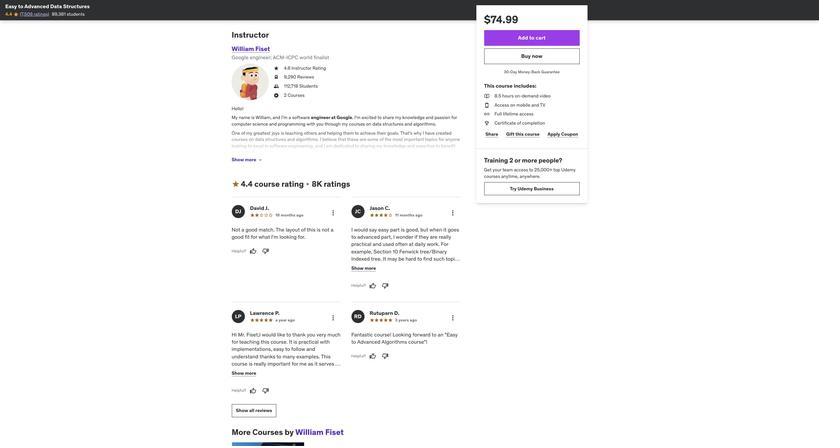 Task type: describe. For each thing, give the bounding box(es) containing it.
show more for jason c.
[[351, 265, 376, 271]]

training 2 or more people? get your team access to 25,000+ top udemy courses anytime, anywhere.
[[484, 156, 576, 179]]

engineer;
[[250, 54, 272, 61]]

medium image
[[232, 180, 240, 188]]

access
[[495, 102, 509, 108]]

reviews
[[297, 74, 314, 80]]

sharing
[[360, 143, 375, 149]]

and left the tv
[[532, 102, 539, 108]]

mark review by david j. as helpful image
[[250, 248, 256, 255]]

are inside the 'one of my greatest joys is teaching others and helping them to achieve their goals. that's why i have created courses on data structures and algorithms. i believe that these are some of the most important topics for anyone looking to excel in software engineering, and i am dedicated to sharing my knowledge and expertise to benefit my students.'
[[360, 136, 366, 142]]

0 vertical spatial show more button
[[232, 153, 263, 166]]

advanced inside fantastic course! looking forward to an "easy to advanced algorithms course"!
[[357, 339, 381, 345]]

video
[[540, 93, 551, 99]]

courses inside training 2 or more people? get your team access to 25,000+ top udemy courses anytime, anywhere.
[[484, 173, 500, 179]]

xsmall image for access on mobile and tv
[[484, 102, 490, 108]]

mark review by lawrence p. as unhelpful image
[[262, 387, 269, 394]]

full lifetime access
[[495, 111, 534, 117]]

definitely
[[412, 277, 434, 284]]

they
[[419, 234, 429, 240]]

on inside ". i'm excited to share my knowledge and passion for computer science and programming with you through my courses on data structures and algorithms."
[[366, 121, 371, 127]]

to right thanks
[[277, 353, 281, 360]]

programming
[[278, 121, 306, 127]]

share button
[[484, 128, 500, 141]]

most inside i would say easy part is good, but when it goes to advanced part, i wonder if they are really practical and used often at daily work. for example, section 10 fenwick tree/binary indexed tree. it may be hard to find such topic in most books or in detail. besides, as a c++ programmer at work, if the topics can combine with c++ stl, that will be definitely great. instructor 's code is only
[[357, 263, 369, 269]]

course!
[[374, 331, 392, 338]]

an
[[438, 331, 444, 338]]

i right why
[[423, 130, 424, 136]]

8k
[[312, 179, 322, 189]]

acm-
[[273, 54, 286, 61]]

i left am
[[324, 143, 325, 149]]

1 horizontal spatial i'm
[[282, 115, 288, 120]]

i would like to thank you very much for teaching this course.  it is practical with implementations, easy to follow and understand thanks to many examples.  this course is really important for me as it serves as a solid foundation to learn many other areas in computer science.
[[232, 331, 341, 382]]

looking
[[393, 331, 412, 338]]

show down indexed
[[351, 265, 364, 271]]

(7,506 ratings)
[[20, 11, 49, 17]]

data inside the 'one of my greatest joys is teaching others and helping them to achieve their goals. that's why i have created courses on data structures and algorithms. i believe that these are some of the most important topics for anyone looking to excel in software engineering, and i am dedicated to sharing my knowledge and expertise to benefit my students.'
[[255, 136, 264, 142]]

all
[[249, 408, 254, 414]]

in down indexed
[[351, 263, 356, 269]]

add
[[518, 34, 528, 41]]

1 horizontal spatial good
[[246, 226, 258, 233]]

with inside i would like to thank you very much for teaching this course.  it is practical with implementations, easy to follow and understand thanks to many examples.  this course is really important for me as it serves as a solid foundation to learn many other areas in computer science.
[[320, 339, 330, 345]]

1 horizontal spatial william
[[295, 427, 324, 437]]

really inside i would like to thank you very much for teaching this course.  it is practical with implementations, easy to follow and understand thanks to many examples.  this course is really important for me as it serves as a solid foundation to learn many other areas in computer science.
[[254, 361, 266, 367]]

am
[[326, 143, 332, 149]]

you inside ". i'm excited to share my knowledge and passion for computer science and programming with you through my courses on data structures and algorithms."
[[316, 121, 324, 127]]

a left year
[[276, 317, 278, 322]]

4.6
[[284, 65, 291, 71]]

their
[[377, 130, 386, 136]]

my up them
[[342, 121, 348, 127]]

excel
[[253, 143, 264, 149]]

certificate
[[495, 120, 516, 126]]

0 vertical spatial software
[[292, 115, 310, 120]]

for left me on the bottom
[[292, 361, 298, 367]]

on-
[[515, 93, 522, 99]]

0 vertical spatial if
[[415, 234, 418, 240]]

1 horizontal spatial as
[[336, 361, 341, 367]]

30-day money-back guarantee
[[504, 69, 560, 74]]

1 vertical spatial william fiset link
[[295, 427, 344, 437]]

$74.99
[[484, 13, 519, 26]]

course up hours
[[496, 82, 513, 89]]

hi
[[232, 331, 237, 338]]

students.
[[239, 149, 258, 155]]

goals.
[[387, 130, 399, 136]]

i would say easy part is good, but when it goes to advanced part, i wonder if they are really practical and used often at daily work. for example, section 10 fenwick tree/binary indexed tree. it may be hard to find such topic in most books or in detail. besides, as a c++ programmer at work, if the topics can combine with c++ stl, that will be definitely great. instructor 's code is only
[[351, 226, 460, 291]]

are inside i would say easy part is good, but when it goes to advanced part, i wonder if they are really practical and used often at daily work. for example, section 10 fenwick tree/binary indexed tree. it may be hard to find such topic in most books or in detail. besides, as a c++ programmer at work, if the topics can combine with c++ stl, that will be definitely great. instructor 's code is only
[[430, 234, 438, 240]]

is right "name"
[[251, 115, 255, 120]]

apply coupon
[[548, 131, 578, 137]]

besides,
[[412, 263, 432, 269]]

ago for p.
[[288, 317, 295, 322]]

to down fantastic
[[351, 339, 356, 345]]

helpful? for mark review by rutuparn d. as helpful icon
[[351, 354, 366, 358]]

a up programming
[[289, 115, 291, 120]]

through
[[325, 121, 341, 127]]

112,718 students
[[284, 83, 318, 89]]

of down their
[[380, 136, 384, 142]]

a year ago
[[276, 317, 295, 322]]

fenwick
[[399, 248, 419, 255]]

rutuparn
[[370, 310, 393, 316]]

2 horizontal spatial on
[[510, 102, 516, 108]]

used
[[383, 241, 394, 247]]

1 horizontal spatial this
[[484, 82, 495, 89]]

knowledge inside ". i'm excited to share my knowledge and passion for computer science and programming with you through my courses on data structures and algorithms."
[[403, 115, 425, 120]]

really inside i would say easy part is good, but when it goes to advanced part, i wonder if they are really practical and used often at daily work. for example, section 10 fenwick tree/binary indexed tree. it may be hard to find such topic in most books or in detail. besides, as a c++ programmer at work, if the topics can combine with c++ stl, that will be definitely great. instructor 's code is only
[[439, 234, 451, 240]]

i left say
[[351, 226, 353, 233]]

course.
[[271, 339, 288, 345]]

i inside i would like to thank you very much for teaching this course.  it is practical with implementations, easy to follow and understand thanks to many examples.  this course is really important for me as it serves as a solid foundation to learn many other areas in computer science.
[[259, 331, 261, 338]]

year
[[279, 317, 287, 322]]

more for show more button for lawrence p.
[[245, 370, 256, 376]]

0 vertical spatial 10
[[276, 212, 280, 217]]

created
[[436, 130, 452, 136]]

is inside the 'one of my greatest joys is teaching others and helping them to achieve their goals. that's why i have created courses on data structures and algorithms. i believe that these are some of the most important topics for anyone looking to excel in software engineering, and i am dedicated to sharing my knowledge and expertise to benefit my students.'
[[281, 130, 284, 136]]

day
[[511, 69, 517, 74]]

xsmall image for 8.5 hours on-demand video
[[484, 93, 490, 99]]

and inside i would say easy part is good, but when it goes to advanced part, i wonder if they are really practical and used often at daily work. for example, section 10 fenwick tree/binary indexed tree. it may be hard to find such topic in most books or in detail. besides, as a c++ programmer at work, if the topics can combine with c++ stl, that will be definitely great. instructor 's code is only
[[373, 241, 382, 247]]

practical inside i would like to thank you very much for teaching this course.  it is practical with implementations, easy to follow and understand thanks to many examples.  this course is really important for me as it serves as a solid foundation to learn many other areas in computer science.
[[299, 339, 319, 345]]

lp
[[235, 313, 241, 320]]

hours
[[502, 93, 514, 99]]

easy inside i would like to thank you very much for teaching this course.  it is practical with implementations, easy to follow and understand thanks to many examples.  this course is really important for me as it serves as a solid foundation to learn many other areas in computer science.
[[274, 346, 284, 352]]

show more button for lawrence p.
[[232, 367, 256, 380]]

0 horizontal spatial c++
[[363, 277, 373, 284]]

part
[[390, 226, 400, 233]]

a right not
[[331, 226, 334, 233]]

i'm inside ". i'm excited to share my knowledge and passion for computer science and programming with you through my courses on data structures and algorithms."
[[355, 115, 361, 120]]

1 horizontal spatial fiset
[[325, 427, 344, 437]]

it inside i would say easy part is good, but when it goes to advanced part, i wonder if they are really practical and used often at daily work. for example, section 10 fenwick tree/binary indexed tree. it may be hard to find such topic in most books or in detail. besides, as a c++ programmer at work, if the topics can combine with c++ stl, that will be definitely great. instructor 's code is only
[[444, 226, 447, 233]]

additional actions for review by rutuparn d. image
[[449, 314, 457, 322]]

and right william,
[[273, 115, 280, 120]]

for inside the 'one of my greatest joys is teaching others and helping them to achieve their goals. that's why i have created courses on data structures and algorithms. i believe that these are some of the most important topics for anyone looking to excel in software engineering, and i am dedicated to sharing my knowledge and expertise to benefit my students.'
[[439, 136, 444, 142]]

to left advanced
[[351, 234, 356, 240]]

a right the not at the bottom of the page
[[242, 226, 244, 233]]

william fiset google engineer; acm-icpc world finalist
[[232, 45, 329, 61]]

and up believe
[[318, 130, 326, 136]]

passion
[[435, 115, 451, 120]]

achieve
[[360, 130, 376, 136]]

mark review by rutuparn d. as unhelpful image
[[382, 353, 389, 360]]

includes:
[[514, 82, 537, 89]]

money-
[[518, 69, 532, 74]]

share
[[486, 131, 498, 137]]

jc
[[355, 208, 361, 215]]

ago for c.
[[416, 212, 423, 217]]

my left the greatest on the top of page
[[246, 130, 252, 136]]

xsmall image for 2 courses
[[274, 92, 279, 98]]

89,381
[[52, 11, 66, 17]]

by
[[285, 427, 294, 437]]

1 horizontal spatial instructor
[[292, 65, 312, 71]]

0 vertical spatial william fiset link
[[232, 45, 270, 53]]

mobile
[[517, 102, 531, 108]]

and inside i would like to thank you very much for teaching this course.  it is practical with implementations, easy to follow and understand thanks to many examples.  this course is really important for me as it serves as a solid foundation to learn many other areas in computer science.
[[307, 346, 315, 352]]

structures inside ". i'm excited to share my knowledge and passion for computer science and programming with you through my courses on data structures and algorithms."
[[383, 121, 404, 127]]

c.
[[385, 205, 390, 211]]

believe
[[322, 136, 337, 142]]

william inside william fiset google engineer; acm-icpc world finalist
[[232, 45, 254, 53]]

top
[[554, 167, 560, 173]]

work,
[[388, 270, 400, 277]]

0 vertical spatial show more
[[232, 157, 256, 163]]

mark review by jason c. as helpful image
[[370, 282, 376, 289]]

anyone
[[446, 136, 460, 142]]

the inside the 'one of my greatest joys is teaching others and helping them to achieve their goals. that's why i have created courses on data structures and algorithms. i believe that these are some of the most important topics for anyone looking to excel in software engineering, and i am dedicated to sharing my knowledge and expertise to benefit my students.'
[[385, 136, 392, 142]]

and left am
[[315, 143, 323, 149]]

in inside i would like to thank you very much for teaching this course.  it is practical with implementations, easy to follow and understand thanks to many examples.  this course is really important for me as it serves as a solid foundation to learn many other areas in computer science.
[[335, 368, 339, 374]]

show down understand
[[232, 370, 244, 376]]

xsmall image for 112,718 students
[[274, 83, 279, 89]]

0 horizontal spatial advanced
[[24, 3, 49, 9]]

mark review by lawrence p. as helpful image
[[250, 387, 256, 394]]

xsmall image for full lifetime access
[[484, 111, 490, 117]]

most inside the 'one of my greatest joys is teaching others and helping them to achieve their goals. that's why i have created courses on data structures and algorithms. i believe that these are some of the most important topics for anyone looking to excel in software engineering, and i am dedicated to sharing my knowledge and expertise to benefit my students.'
[[393, 136, 403, 142]]

match.
[[259, 226, 275, 233]]

hello!
[[232, 106, 244, 111]]

to left follow
[[285, 346, 290, 352]]

to right like
[[287, 331, 291, 338]]

william,
[[256, 115, 272, 120]]

you inside i would like to thank you very much for teaching this course.  it is practical with implementations, easy to follow and understand thanks to many examples.  this course is really important for me as it serves as a solid foundation to learn many other areas in computer science.
[[307, 331, 315, 338]]

my down some
[[377, 143, 383, 149]]

dedicated
[[334, 143, 354, 149]]

additional actions for review by jason c. image
[[449, 209, 457, 217]]

training
[[484, 156, 508, 164]]

one of my greatest joys is teaching others and helping them to achieve their goals. that's why i have created courses on data structures and algorithms. i believe that these are some of the most important topics for anyone looking to excel in software engineering, and i am dedicated to sharing my knowledge and expertise to benefit my students.
[[232, 130, 460, 155]]

more for show more button for jason c.
[[365, 265, 376, 271]]

to inside $74.99 add to cart
[[530, 34, 535, 41]]

dj
[[235, 208, 241, 215]]

hard
[[406, 256, 416, 262]]

xsmall image inside show more button
[[258, 157, 263, 162]]

show down students.
[[232, 157, 244, 163]]

looking inside the 'one of my greatest joys is teaching others and helping them to achieve their goals. that's why i have created courses on data structures and algorithms. i believe that these are some of the most important topics for anyone looking to excel in software engineering, and i am dedicated to sharing my knowledge and expertise to benefit my students.'
[[232, 143, 247, 149]]

and up engineering,
[[287, 136, 295, 142]]

courses for more
[[253, 427, 283, 437]]

1 vertical spatial many
[[294, 368, 306, 374]]

0 horizontal spatial if
[[401, 270, 404, 277]]

1 vertical spatial google
[[337, 115, 352, 120]]

2 horizontal spatial at
[[409, 241, 414, 247]]

additional actions for review by lawrence p. image
[[329, 314, 337, 322]]

to left learn
[[275, 368, 279, 374]]

1 vertical spatial good
[[232, 234, 244, 240]]

lawrence
[[250, 310, 274, 316]]

to up besides,
[[417, 256, 422, 262]]

course up j.
[[255, 179, 280, 189]]

one
[[232, 130, 240, 136]]

that's
[[400, 130, 413, 136]]

would for to
[[354, 226, 368, 233]]

is left only
[[393, 285, 397, 291]]

computer inside ". i'm excited to share my knowledge and passion for computer science and programming with you through my courses on data structures and algorithms."
[[232, 121, 251, 127]]

apply
[[548, 131, 560, 137]]

topics inside the 'one of my greatest joys is teaching others and helping them to achieve their goals. that's why i have created courses on data structures and algorithms. i believe that these are some of the most important topics for anyone looking to excel in software engineering, and i am dedicated to sharing my knowledge and expertise to benefit my students.'
[[425, 136, 438, 142]]

much
[[328, 331, 341, 338]]

for down the hi
[[232, 339, 238, 345]]

david
[[250, 205, 264, 211]]

practical inside i would say easy part is good, but when it goes to advanced part, i wonder if they are really practical and used often at daily work. for example, section 10 fenwick tree/binary indexed tree. it may be hard to find such topic in most books or in detail. besides, as a c++ programmer at work, if the topics can combine with c++ stl, that will be definitely great. instructor 's code is only
[[351, 241, 372, 247]]

to left benefit
[[436, 143, 440, 149]]

greatest
[[254, 130, 271, 136]]

computer inside i would like to thank you very much for teaching this course.  it is practical with implementations, easy to follow and understand thanks to many examples.  this course is really important for me as it serves as a solid foundation to learn many other areas in computer science.
[[232, 375, 254, 382]]

1 horizontal spatial at
[[382, 270, 386, 277]]

important inside the 'one of my greatest joys is teaching others and helping them to achieve their goals. that's why i have created courses on data structures and algorithms. i believe that these are some of the most important topics for anyone looking to excel in software engineering, and i am dedicated to sharing my knowledge and expertise to benefit my students.'
[[404, 136, 424, 142]]

11
[[395, 212, 399, 217]]

great.
[[435, 277, 449, 284]]

teaching inside i would like to thank you very much for teaching this course.  it is practical with implementations, easy to follow and understand thanks to many examples.  this course is really important for me as it serves as a solid foundation to learn many other areas in computer science.
[[239, 339, 260, 345]]

would for course.
[[262, 331, 276, 338]]

4.4 for 4.4
[[5, 11, 12, 17]]

my right share
[[395, 115, 401, 120]]

mark review by david j. as unhelpful image
[[262, 248, 269, 255]]

more courses by william fiset
[[232, 427, 344, 437]]

students
[[299, 83, 318, 89]]

google inside william fiset google engineer; acm-icpc world finalist
[[232, 54, 249, 61]]

easy
[[5, 3, 17, 9]]

instructor inside i would say easy part is good, but when it goes to advanced part, i wonder if they are really practical and used often at daily work. for example, section 10 fenwick tree/binary indexed tree. it may be hard to find such topic in most books or in detail. besides, as a c++ programmer at work, if the topics can combine with c++ stl, that will be definitely great. instructor 's code is only
[[351, 285, 374, 291]]

rating
[[282, 179, 304, 189]]

i left believe
[[320, 136, 321, 142]]

and down that's
[[407, 143, 415, 149]]

of right one on the top left of page
[[241, 130, 245, 136]]

helpful? for mark review by lawrence p. as helpful image
[[232, 388, 246, 393]]

algorithms
[[382, 339, 407, 345]]

i right part,
[[393, 234, 395, 240]]

data inside ". i'm excited to share my knowledge and passion for computer science and programming with you through my courses on data structures and algorithms."
[[373, 121, 382, 127]]

0 horizontal spatial udemy
[[518, 186, 533, 192]]

xsmall image for 9,290 reviews
[[274, 74, 279, 80]]

fit
[[245, 234, 250, 240]]

1 horizontal spatial be
[[405, 277, 411, 284]]

your
[[493, 167, 502, 173]]

is down understand
[[249, 361, 253, 367]]

section
[[374, 248, 392, 255]]



Task type: locate. For each thing, give the bounding box(es) containing it.
serves
[[319, 361, 334, 367]]

11 months ago
[[395, 212, 423, 217]]

1 horizontal spatial important
[[404, 136, 424, 142]]

is inside not a good match.  the layout of this is not a good fit for what i'm looking for.
[[317, 226, 321, 233]]

it inside i would say easy part is good, but when it goes to advanced part, i wonder if they are really practical and used often at daily work. for example, section 10 fenwick tree/binary indexed tree. it may be hard to find such topic in most books or in detail. besides, as a c++ programmer at work, if the topics can combine with c++ stl, that will be definitely great. instructor 's code is only
[[383, 256, 386, 262]]

1 horizontal spatial udemy
[[562, 167, 576, 173]]

i'm down 'the'
[[271, 234, 278, 240]]

many
[[283, 353, 295, 360], [294, 368, 306, 374]]

would left like
[[262, 331, 276, 338]]

ago for j.
[[296, 212, 304, 217]]

data up their
[[373, 121, 382, 127]]

1 vertical spatial show more
[[351, 265, 376, 271]]

0 horizontal spatial most
[[357, 263, 369, 269]]

for inside not a good match.  the layout of this is not a good fit for what i'm looking for.
[[251, 234, 257, 240]]

1 vertical spatial fiset
[[325, 427, 344, 437]]

.
[[352, 115, 354, 120]]

1 vertical spatial udemy
[[518, 186, 533, 192]]

advanced
[[24, 3, 49, 9], [357, 339, 381, 345]]

that inside i would say easy part is good, but when it goes to advanced part, i wonder if they are really practical and used often at daily work. for example, section 10 fenwick tree/binary indexed tree. it may be hard to find such topic in most books or in detail. besides, as a c++ programmer at work, if the topics can combine with c++ stl, that will be definitely great. instructor 's code is only
[[385, 277, 395, 284]]

say
[[369, 226, 377, 233]]

1 vertical spatial that
[[385, 277, 395, 284]]

0 vertical spatial important
[[404, 136, 424, 142]]

mark review by rutuparn d. as helpful image
[[370, 353, 376, 360]]

in inside the 'one of my greatest joys is teaching others and helping them to achieve their goals. that's why i have created courses on data structures and algorithms. i believe that these are some of the most important topics for anyone looking to excel in software engineering, and i am dedicated to sharing my knowledge and expertise to benefit my students.'
[[265, 143, 268, 149]]

0 vertical spatial c++
[[444, 263, 454, 269]]

joys
[[272, 130, 280, 136]]

tree/binary
[[420, 248, 447, 255]]

more up 'anywhere.'
[[522, 156, 537, 164]]

of inside not a good match.  the layout of this is not a good fit for what i'm looking for.
[[301, 226, 306, 233]]

1 horizontal spatial data
[[373, 121, 382, 127]]

0 vertical spatial 2
[[284, 92, 287, 98]]

show more down indexed
[[351, 265, 376, 271]]

xsmall image left full
[[484, 111, 490, 117]]

would inside i would say easy part is good, but when it goes to advanced part, i wonder if they are really practical and used often at daily work. for example, section 10 fenwick tree/binary indexed tree. it may be hard to find such topic in most books or in detail. besides, as a c++ programmer at work, if the topics can combine with c++ stl, that will be definitely great. instructor 's code is only
[[354, 226, 368, 233]]

combine
[[440, 270, 460, 277]]

0 vertical spatial many
[[283, 353, 295, 360]]

this inside i would like to thank you very much for teaching this course.  it is practical with implementations, easy to follow and understand thanks to many examples.  this course is really important for me as it serves as a solid foundation to learn many other areas in computer science.
[[321, 353, 331, 360]]

structures down share
[[383, 121, 404, 127]]

it up follow
[[289, 339, 292, 345]]

1 horizontal spatial c++
[[444, 263, 454, 269]]

apply coupon button
[[546, 128, 580, 141]]

0 vertical spatial knowledge
[[403, 115, 425, 120]]

software inside the 'one of my greatest joys is teaching others and helping them to achieve their goals. that's why i have created courses on data structures and algorithms. i believe that these are some of the most important topics for anyone looking to excel in software engineering, and i am dedicated to sharing my knowledge and expertise to benefit my students.'
[[270, 143, 287, 149]]

course up solid
[[232, 361, 248, 367]]

0 vertical spatial instructor
[[232, 30, 269, 40]]

8k ratings
[[312, 179, 350, 189]]

helpful? left mark review by david j. as helpful image
[[232, 249, 246, 253]]

xsmall image left 8k at the top left of page
[[305, 182, 311, 187]]

0 horizontal spatial at
[[331, 115, 336, 120]]

not a good match.  the layout of this is not a good fit for what i'm looking for.
[[232, 226, 334, 240]]

more inside training 2 or more people? get your team access to 25,000+ top udemy courses anytime, anywhere.
[[522, 156, 537, 164]]

0 vertical spatial udemy
[[562, 167, 576, 173]]

will
[[396, 277, 404, 284]]

and left passion
[[426, 115, 434, 120]]

access inside training 2 or more people? get your team access to 25,000+ top udemy courses anytime, anywhere.
[[514, 167, 528, 173]]

0 vertical spatial it
[[383, 256, 386, 262]]

to up 'anywhere.'
[[529, 167, 534, 173]]

many down me on the bottom
[[294, 368, 306, 374]]

lawrence p.
[[250, 310, 280, 316]]

0 horizontal spatial on
[[249, 136, 254, 142]]

are up the sharing at the top left
[[360, 136, 366, 142]]

helping
[[327, 130, 342, 136]]

0 horizontal spatial this
[[261, 339, 269, 345]]

it down section
[[383, 256, 386, 262]]

my left students.
[[232, 149, 238, 155]]

important
[[404, 136, 424, 142], [268, 361, 291, 367]]

0 vertical spatial that
[[338, 136, 346, 142]]

this inside 'link'
[[516, 131, 524, 137]]

0 vertical spatial are
[[360, 136, 366, 142]]

it inside i would like to thank you very much for teaching this course.  it is practical with implementations, easy to follow and understand thanks to many examples.  this course is really important for me as it serves as a solid foundation to learn many other areas in computer science.
[[315, 361, 318, 367]]

data
[[373, 121, 382, 127], [255, 136, 264, 142]]

1 vertical spatial this
[[307, 226, 316, 233]]

courses down get
[[484, 173, 500, 179]]

2 vertical spatial on
[[249, 136, 254, 142]]

additional actions for review by david j. image
[[329, 209, 337, 217]]

the
[[276, 226, 285, 233]]

a down such
[[440, 263, 443, 269]]

to down these
[[355, 143, 359, 149]]

teaching down programming
[[285, 130, 303, 136]]

1 vertical spatial advanced
[[357, 339, 381, 345]]

structures inside the 'one of my greatest joys is teaching others and helping them to achieve their goals. that's why i have created courses on data structures and algorithms. i believe that these are some of the most important topics for anyone looking to excel in software engineering, and i am dedicated to sharing my knowledge and expertise to benefit my students.'
[[265, 136, 286, 142]]

xsmall image
[[274, 65, 279, 71], [274, 74, 279, 80], [484, 93, 490, 99], [484, 102, 490, 108], [484, 111, 490, 117], [258, 157, 263, 162], [305, 182, 311, 187]]

10 inside i would say easy part is good, but when it goes to advanced part, i wonder if they are really practical and used often at daily work. for example, section 10 fenwick tree/binary indexed tree. it may be hard to find such topic in most books or in detail. besides, as a c++ programmer at work, if the topics can combine with c++ stl, that will be definitely great. instructor 's code is only
[[393, 248, 398, 255]]

knowledge down goals.
[[384, 143, 406, 149]]

learn
[[281, 368, 292, 374]]

really up for
[[439, 234, 451, 240]]

i
[[423, 130, 424, 136], [320, 136, 321, 142], [324, 143, 325, 149], [351, 226, 353, 233], [393, 234, 395, 240], [259, 331, 261, 338]]

algorithms. inside the 'one of my greatest joys is teaching others and helping them to achieve their goals. that's why i have created courses on data structures and algorithms. i believe that these are some of the most important topics for anyone looking to excel in software engineering, and i am dedicated to sharing my knowledge and expertise to benefit my students.'
[[296, 136, 319, 142]]

a inside i would say easy part is good, but when it goes to advanced part, i wonder if they are really practical and used often at daily work. for example, section 10 fenwick tree/binary indexed tree. it may be hard to find such topic in most books or in detail. besides, as a c++ programmer at work, if the topics can combine with c++ stl, that will be definitely great. instructor 's code is only
[[440, 263, 443, 269]]

ago for d.
[[410, 317, 417, 322]]

0 vertical spatial courses
[[349, 121, 365, 127]]

8.5 hours on-demand video
[[495, 93, 551, 99]]

months for is
[[400, 212, 415, 217]]

1 vertical spatial structures
[[265, 136, 286, 142]]

0 horizontal spatial easy
[[274, 346, 284, 352]]

code
[[380, 285, 392, 291]]

1 horizontal spatial structures
[[383, 121, 404, 127]]

2 horizontal spatial with
[[351, 277, 361, 284]]

gift this course link
[[505, 128, 541, 141]]

algorithms. inside ". i'm excited to share my knowledge and passion for computer science and programming with you through my courses on data structures and algorithms."
[[413, 121, 436, 127]]

to left an
[[432, 331, 437, 338]]

1 horizontal spatial 2
[[510, 156, 513, 164]]

knowledge up why
[[403, 115, 425, 120]]

udemy inside training 2 or more people? get your team access to 25,000+ top udemy courses anytime, anywhere.
[[562, 167, 576, 173]]

topics down besides,
[[414, 270, 429, 277]]

buy
[[521, 53, 531, 59]]

buy now button
[[484, 48, 580, 64]]

forward
[[413, 331, 431, 338]]

course"!
[[409, 339, 427, 345]]

excited
[[362, 115, 377, 120]]

back
[[532, 69, 541, 74]]

the down detail.
[[406, 270, 413, 277]]

but
[[421, 226, 428, 233]]

xsmall image left 9,290
[[274, 74, 279, 80]]

mark review by jason c. as unhelpful image
[[382, 282, 389, 289]]

1 vertical spatial are
[[430, 234, 438, 240]]

1 vertical spatial software
[[270, 143, 287, 149]]

and up examples.
[[307, 346, 315, 352]]

stl,
[[374, 277, 384, 284]]

j.
[[265, 205, 269, 211]]

2 horizontal spatial as
[[434, 263, 439, 269]]

0 vertical spatial at
[[331, 115, 336, 120]]

more down the tree.
[[365, 265, 376, 271]]

william up engineer;
[[232, 45, 254, 53]]

0 horizontal spatial it
[[289, 339, 292, 345]]

thanks
[[260, 353, 275, 360]]

0 vertical spatial teaching
[[285, 130, 303, 136]]

is right joys
[[281, 130, 284, 136]]

2 vertical spatial xsmall image
[[484, 120, 490, 126]]

0 vertical spatial or
[[515, 156, 521, 164]]

courses left "by"
[[253, 427, 283, 437]]

would inside i would like to thank you very much for teaching this course.  it is practical with implementations, easy to follow and understand thanks to many examples.  this course is really important for me as it serves as a solid foundation to learn many other areas in computer science.
[[262, 331, 276, 338]]

1 horizontal spatial software
[[292, 115, 310, 120]]

1 horizontal spatial if
[[415, 234, 418, 240]]

xsmall image left 2 courses
[[274, 92, 279, 98]]

0 vertical spatial algorithms.
[[413, 121, 436, 127]]

follow
[[291, 346, 305, 352]]

expertise
[[416, 143, 435, 149]]

0 vertical spatial be
[[399, 256, 404, 262]]

are up work.
[[430, 234, 438, 240]]

programmer
[[351, 270, 380, 277]]

show more
[[232, 157, 256, 163], [351, 265, 376, 271], [232, 370, 256, 376]]

with down programmer
[[351, 277, 361, 284]]

ago right year
[[288, 317, 295, 322]]

fiset,
[[247, 331, 259, 338]]

teaching up implementations,
[[239, 339, 260, 345]]

i'm inside not a good match.  the layout of this is not a good fit for what i'm looking for.
[[271, 234, 278, 240]]

show more button for jason c.
[[351, 262, 376, 275]]

it
[[383, 256, 386, 262], [289, 339, 292, 345]]

to inside training 2 or more people? get your team access to 25,000+ top udemy courses anytime, anywhere.
[[529, 167, 534, 173]]

topics down have
[[425, 136, 438, 142]]

to inside ". i'm excited to share my knowledge and passion for computer science and programming with you through my courses on data structures and algorithms."
[[378, 115, 382, 120]]

practical up example,
[[351, 241, 372, 247]]

is up wonder on the bottom
[[401, 226, 405, 233]]

access on mobile and tv
[[495, 102, 546, 108]]

william right "by"
[[295, 427, 324, 437]]

udemy
[[562, 167, 576, 173], [518, 186, 533, 192]]

try
[[510, 186, 517, 192]]

teaching
[[285, 130, 303, 136], [239, 339, 260, 345]]

1 horizontal spatial teaching
[[285, 130, 303, 136]]

show more for lawrence p.
[[232, 370, 256, 376]]

name
[[239, 115, 250, 120]]

1 vertical spatial teaching
[[239, 339, 260, 345]]

0 horizontal spatial software
[[270, 143, 287, 149]]

easy down course.
[[274, 346, 284, 352]]

that inside the 'one of my greatest joys is teaching others and helping them to achieve their goals. that's why i have created courses on data structures and algorithms. i believe that these are some of the most important topics for anyone looking to excel in software engineering, and i am dedicated to sharing my knowledge and expertise to benefit my students.'
[[338, 136, 346, 142]]

0 horizontal spatial that
[[338, 136, 346, 142]]

others
[[304, 130, 317, 136]]

good up fit
[[246, 226, 258, 233]]

would up advanced
[[354, 226, 368, 233]]

1 vertical spatial or
[[385, 263, 390, 269]]

fiset inside william fiset google engineer; acm-icpc world finalist
[[255, 45, 270, 53]]

on inside the 'one of my greatest joys is teaching others and helping them to achieve their goals. that's why i have created courses on data structures and algorithms. i believe that these are some of the most important topics for anyone looking to excel in software engineering, and i am dedicated to sharing my knowledge and expertise to benefit my students.'
[[249, 136, 254, 142]]

thank
[[292, 331, 306, 338]]

ratings
[[324, 179, 350, 189]]

0 vertical spatial this
[[484, 82, 495, 89]]

1 horizontal spatial most
[[393, 136, 403, 142]]

show inside button
[[236, 408, 248, 414]]

2 inside training 2 or more people? get your team access to 25,000+ top udemy courses anytime, anywhere.
[[510, 156, 513, 164]]

certificate of completion
[[495, 120, 545, 126]]

you down engineer
[[316, 121, 324, 127]]

i'm
[[282, 115, 288, 120], [355, 115, 361, 120], [271, 234, 278, 240]]

30-
[[504, 69, 511, 74]]

c++ up combine
[[444, 263, 454, 269]]

courses inside the 'one of my greatest joys is teaching others and helping them to achieve their goals. that's why i have created courses on data structures and algorithms. i believe that these are some of the most important topics for anyone looking to excel in software engineering, and i am dedicated to sharing my knowledge and expertise to benefit my students.'
[[232, 136, 248, 142]]

1 vertical spatial at
[[409, 241, 414, 247]]

0 horizontal spatial as
[[308, 361, 313, 367]]

data up "excel"
[[255, 136, 264, 142]]

2 vertical spatial with
[[320, 339, 330, 345]]

1 vertical spatial knowledge
[[384, 143, 406, 149]]

0 vertical spatial would
[[354, 226, 368, 233]]

course inside 'link'
[[525, 131, 540, 137]]

you
[[316, 121, 324, 127], [307, 331, 315, 338]]

this inside not a good match.  the layout of this is not a good fit for what i'm looking for.
[[307, 226, 316, 233]]

1 vertical spatial 4.4
[[241, 179, 253, 189]]

1 computer from the top
[[232, 121, 251, 127]]

teaching inside the 'one of my greatest joys is teaching others and helping them to achieve their goals. that's why i have created courses on data structures and algorithms. i believe that these are some of the most important topics for anyone looking to excel in software engineering, and i am dedicated to sharing my knowledge and expertise to benefit my students.'
[[285, 130, 303, 136]]

work.
[[427, 241, 440, 247]]

0 vertical spatial access
[[520, 111, 534, 117]]

access up 'anywhere.'
[[514, 167, 528, 173]]

course down "completion"
[[525, 131, 540, 137]]

0 vertical spatial easy
[[378, 226, 389, 233]]

4.4 for 4.4 course rating
[[241, 179, 253, 189]]

helpful? left mark review by rutuparn d. as helpful icon
[[351, 354, 366, 358]]

the inside i would say easy part is good, but when it goes to advanced part, i wonder if they are really practical and used often at daily work. for example, section 10 fenwick tree/binary indexed tree. it may be hard to find such topic in most books or in detail. besides, as a c++ programmer at work, if the topics can combine with c++ stl, that will be definitely great. instructor 's code is only
[[406, 270, 413, 277]]

this inside i would like to thank you very much for teaching this course.  it is practical with implementations, easy to follow and understand thanks to many examples.  this course is really important for me as it serves as a solid foundation to learn many other areas in computer science.
[[261, 339, 269, 345]]

2 horizontal spatial courses
[[484, 173, 500, 179]]

ago right the "years"
[[410, 317, 417, 322]]

with inside ". i'm excited to share my knowledge and passion for computer science and programming with you through my courses on data structures and algorithms."
[[307, 121, 315, 127]]

be right will
[[405, 277, 411, 284]]

to left share
[[378, 115, 382, 120]]

topics inside i would say easy part is good, but when it goes to advanced part, i wonder if they are really practical and used often at daily work. for example, section 10 fenwick tree/binary indexed tree. it may be hard to find such topic in most books or in detail. besides, as a c++ programmer at work, if the topics can combine with c++ stl, that will be definitely great. instructor 's code is only
[[414, 270, 429, 277]]

at up stl,
[[382, 270, 386, 277]]

1 vertical spatial if
[[401, 270, 404, 277]]

1 vertical spatial it
[[289, 339, 292, 345]]

xsmall image for certificate of completion
[[484, 120, 490, 126]]

william fiset image
[[232, 64, 268, 100]]

looking inside not a good match.  the layout of this is not a good fit for what i'm looking for.
[[280, 234, 297, 240]]

1 horizontal spatial would
[[354, 226, 368, 233]]

1 horizontal spatial it
[[444, 226, 447, 233]]

and up joys
[[269, 121, 277, 127]]

courses inside ". i'm excited to share my knowledge and passion for computer science and programming with you through my courses on data structures and algorithms."
[[349, 121, 365, 127]]

0 vertical spatial with
[[307, 121, 315, 127]]

1 vertical spatial be
[[405, 277, 411, 284]]

in up work,
[[391, 263, 396, 269]]

advanced up (7,506 ratings)
[[24, 3, 49, 9]]

of down full lifetime access
[[517, 120, 521, 126]]

more for the top show more button
[[245, 157, 256, 163]]

business
[[534, 186, 554, 192]]

1 vertical spatial courses
[[232, 136, 248, 142]]

0 horizontal spatial william fiset link
[[232, 45, 270, 53]]

good
[[246, 226, 258, 233], [232, 234, 244, 240]]

1 horizontal spatial looking
[[280, 234, 297, 240]]

such
[[434, 256, 445, 262]]

1 vertical spatial william
[[295, 427, 324, 437]]

software
[[292, 115, 310, 120], [270, 143, 287, 149]]

more up mark review by lawrence p. as helpful image
[[245, 370, 256, 376]]

udemy right "try"
[[518, 186, 533, 192]]

4.4 course rating
[[241, 179, 304, 189]]

1 vertical spatial really
[[254, 361, 266, 367]]

1 horizontal spatial courses
[[349, 121, 365, 127]]

important up learn
[[268, 361, 291, 367]]

computer
[[232, 121, 251, 127], [232, 375, 254, 382]]

or inside i would say easy part is good, but when it goes to advanced part, i wonder if they are really practical and used often at daily work. for example, section 10 fenwick tree/binary indexed tree. it may be hard to find such topic in most books or in detail. besides, as a c++ programmer at work, if the topics can combine with c++ stl, that will be definitely great. instructor 's code is only
[[385, 263, 390, 269]]

2 horizontal spatial instructor
[[351, 285, 374, 291]]

for.
[[298, 234, 306, 240]]

to left cart at the top right of the page
[[530, 34, 535, 41]]

it inside i would like to thank you very much for teaching this course.  it is practical with implementations, easy to follow and understand thanks to many examples.  this course is really important for me as it serves as a solid foundation to learn many other areas in computer science.
[[289, 339, 292, 345]]

0 vertical spatial topics
[[425, 136, 438, 142]]

months for layout
[[281, 212, 296, 217]]

1 horizontal spatial really
[[439, 234, 451, 240]]

examples.
[[297, 353, 320, 360]]

wonder
[[396, 234, 413, 240]]

show
[[232, 157, 244, 163], [351, 265, 364, 271], [232, 370, 244, 376], [236, 408, 248, 414]]

fiset
[[255, 45, 270, 53], [325, 427, 344, 437]]

4.4
[[5, 11, 12, 17], [241, 179, 253, 189]]

the
[[385, 136, 392, 142], [406, 270, 413, 277]]

easy inside i would say easy part is good, but when it goes to advanced part, i wonder if they are really practical and used often at daily work. for example, section 10 fenwick tree/binary indexed tree. it may be hard to find such topic in most books or in detail. besides, as a c++ programmer at work, if the topics can combine with c++ stl, that will be definitely great. instructor 's code is only
[[378, 226, 389, 233]]

2 vertical spatial show more
[[232, 370, 256, 376]]

a inside i would like to thank you very much for teaching this course.  it is practical with implementations, easy to follow and understand thanks to many examples.  this course is really important for me as it serves as a solid foundation to learn many other areas in computer science.
[[232, 368, 235, 374]]

ratings)
[[34, 11, 49, 17]]

access
[[520, 111, 534, 117], [514, 167, 528, 173]]

0 vertical spatial advanced
[[24, 3, 49, 9]]

jason c.
[[370, 205, 390, 211]]

algorithms.
[[413, 121, 436, 127], [296, 136, 319, 142]]

show more down understand
[[232, 370, 256, 376]]

0 vertical spatial this
[[516, 131, 524, 137]]

112,718
[[284, 83, 298, 89]]

courses for 2
[[288, 92, 305, 98]]

and up that's
[[405, 121, 412, 127]]

what
[[259, 234, 270, 240]]

show more button down example,
[[351, 262, 376, 275]]

for down created on the right top of the page
[[439, 136, 444, 142]]

courses down . on the left top of page
[[349, 121, 365, 127]]

me
[[300, 361, 307, 367]]

for inside ". i'm excited to share my knowledge and passion for computer science and programming with you through my courses on data structures and algorithms."
[[452, 115, 457, 120]]

0 horizontal spatial instructor
[[232, 30, 269, 40]]

4.4 down easy
[[5, 11, 12, 17]]

books
[[370, 263, 384, 269]]

knowledge inside the 'one of my greatest joys is teaching others and helping them to achieve their goals. that's why i have created courses on data structures and algorithms. i believe that these are some of the most important topics for anyone looking to excel in software engineering, and i am dedicated to sharing my knowledge and expertise to benefit my students.'
[[384, 143, 406, 149]]

2 months from the left
[[400, 212, 415, 217]]

helpful? for mark review by david j. as helpful image
[[232, 249, 246, 253]]

1 vertical spatial practical
[[299, 339, 319, 345]]

1 horizontal spatial you
[[316, 121, 324, 127]]

for right fit
[[251, 234, 257, 240]]

icpc
[[286, 54, 298, 61]]

0 vertical spatial on
[[510, 102, 516, 108]]

1 vertical spatial show more button
[[351, 262, 376, 275]]

xsmall image for 4.6 instructor rating
[[274, 65, 279, 71]]

3 years ago
[[395, 317, 417, 322]]

xsmall image left 4.6
[[274, 65, 279, 71]]

advanced down fantastic
[[357, 339, 381, 345]]

as right serves
[[336, 361, 341, 367]]

important inside i would like to thank you very much for teaching this course.  it is practical with implementations, easy to follow and understand thanks to many examples.  this course is really important for me as it serves as a solid foundation to learn many other areas in computer science.
[[268, 361, 291, 367]]

show more down students.
[[232, 157, 256, 163]]

4.4 right medium icon
[[241, 179, 253, 189]]

cart
[[536, 34, 546, 41]]

areas
[[321, 368, 334, 374]]

helpful?
[[232, 249, 246, 253], [351, 283, 366, 288], [351, 354, 366, 358], [232, 388, 246, 393]]

if left the they
[[415, 234, 418, 240]]

full
[[495, 111, 502, 117]]

a left solid
[[232, 368, 235, 374]]

1 horizontal spatial with
[[320, 339, 330, 345]]

anywhere.
[[520, 173, 541, 179]]

2 computer from the top
[[232, 375, 254, 382]]

as inside i would say easy part is good, but when it goes to advanced part, i wonder if they are really practical and used often at daily work. for example, section 10 fenwick tree/binary indexed tree. it may be hard to find such topic in most books or in detail. besides, as a c++ programmer at work, if the topics can combine with c++ stl, that will be definitely great. instructor 's code is only
[[434, 263, 439, 269]]

to up these
[[355, 130, 359, 136]]

1 vertical spatial on
[[366, 121, 371, 127]]

1 vertical spatial most
[[357, 263, 369, 269]]

as right me on the bottom
[[308, 361, 313, 367]]

be
[[399, 256, 404, 262], [405, 277, 411, 284]]

is up follow
[[294, 339, 297, 345]]

looking up students.
[[232, 143, 247, 149]]

course inside i would like to thank you very much for teaching this course.  it is practical with implementations, easy to follow and understand thanks to many examples.  this course is really important for me as it serves as a solid foundation to learn many other areas in computer science.
[[232, 361, 248, 367]]

to right easy
[[18, 3, 23, 9]]

1 horizontal spatial advanced
[[357, 339, 381, 345]]

or inside training 2 or more people? get your team access to 25,000+ top udemy courses anytime, anywhere.
[[515, 156, 521, 164]]

and up section
[[373, 241, 382, 247]]

1 months from the left
[[281, 212, 296, 217]]

xsmall image
[[274, 83, 279, 89], [274, 92, 279, 98], [484, 120, 490, 126]]

helpful? for mark review by jason c. as helpful icon
[[351, 283, 366, 288]]

25,000+
[[535, 167, 553, 173]]

c++ down programmer
[[363, 277, 373, 284]]

i'm up programming
[[282, 115, 288, 120]]

to up students.
[[248, 143, 252, 149]]

2 horizontal spatial this
[[516, 131, 524, 137]]

0 horizontal spatial courses
[[232, 136, 248, 142]]

on up "excel"
[[249, 136, 254, 142]]

2 vertical spatial show more button
[[232, 367, 256, 380]]

with inside i would say easy part is good, but when it goes to advanced part, i wonder if they are really practical and used often at daily work. for example, section 10 fenwick tree/binary indexed tree. it may be hard to find such topic in most books or in detail. besides, as a c++ programmer at work, if the topics can combine with c++ stl, that will be definitely great. instructor 's code is only
[[351, 277, 361, 284]]

may
[[388, 256, 397, 262]]

1 vertical spatial you
[[307, 331, 315, 338]]

foundation
[[248, 368, 273, 374]]

0 horizontal spatial teaching
[[239, 339, 260, 345]]

reviews
[[255, 408, 272, 414]]

most
[[393, 136, 403, 142], [357, 263, 369, 269]]



Task type: vqa. For each thing, say whether or not it's contained in the screenshot.
the top Free
no



